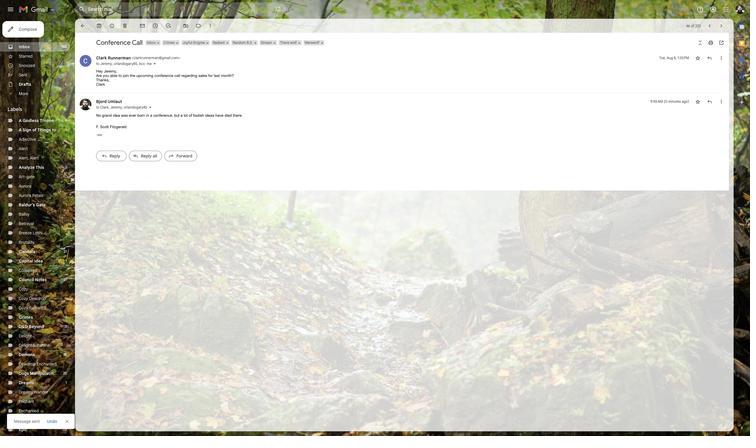 Task type: locate. For each thing, give the bounding box(es) containing it.
0 vertical spatial dewdrop
[[29, 296, 46, 302]]

reply for reply
[[110, 153, 120, 159]]

0 horizontal spatial of
[[32, 128, 36, 133]]

radiance
[[29, 306, 46, 311]]

1 vertical spatial crimes
[[19, 315, 33, 320]]

inbox inside button
[[147, 40, 156, 45]]

compose button
[[2, 21, 44, 38]]

9:55 am (0 minutes ago) cell
[[651, 99, 690, 105]]

1 not starred checkbox from the top
[[695, 55, 701, 61]]

to inside labels navigation
[[52, 128, 56, 133]]

0 vertical spatial cozy
[[19, 287, 28, 292]]

1 for analyze this
[[66, 165, 67, 170]]

labels heading
[[8, 107, 62, 113]]

inbox up the starred
[[19, 44, 30, 50]]

stream
[[261, 40, 272, 45]]

jeremy up jeremy,
[[100, 62, 112, 66]]

1 delight from the top
[[19, 334, 32, 339]]

2 1 from the top
[[66, 165, 67, 170]]

1 aurora from the top
[[19, 184, 31, 189]]

baldur's
[[19, 203, 35, 208]]

reply down fitzgerald
[[110, 153, 120, 159]]

a left sign
[[19, 128, 22, 133]]

upcoming
[[136, 74, 153, 78]]

conference call
[[96, 39, 143, 47]]

25
[[63, 372, 67, 376]]

enchanted up manipulating
[[37, 362, 57, 367]]

1 right the idea
[[66, 259, 67, 264]]

aurora link
[[19, 184, 31, 189]]

alert
[[7, 13, 741, 430]]

labels navigation
[[0, 19, 75, 437]]

not starred checkbox right 1:33 pm
[[695, 55, 701, 61]]

0 horizontal spatial reply
[[110, 153, 120, 159]]

sent
[[32, 420, 40, 425]]

1 vertical spatial not starred checkbox
[[695, 99, 701, 105]]

0 horizontal spatial enigma
[[19, 418, 32, 424]]

0 horizontal spatial a
[[150, 113, 152, 118]]

1 vertical spatial a
[[19, 128, 22, 133]]

delight down delight link
[[19, 343, 32, 349]]

list
[[75, 49, 725, 167]]

1 right this
[[66, 165, 67, 170]]

1 horizontal spatial of
[[189, 113, 192, 118]]

enchanted
[[37, 362, 57, 367], [19, 409, 39, 414]]

dewdrop up radiance
[[29, 296, 46, 302]]

5 1 from the top
[[66, 381, 67, 386]]

of inside labels navigation
[[32, 128, 36, 133]]

a right in
[[150, 113, 152, 118]]

undo
[[47, 420, 57, 425]]

aurora down art-gate link
[[19, 184, 31, 189]]

1 for a sign of things to come
[[66, 128, 67, 132]]

inbox for the inbox button
[[147, 40, 156, 45]]

1 21 from the top
[[64, 250, 67, 254]]

are
[[96, 74, 102, 78]]

born
[[137, 113, 145, 118]]

main menu image
[[7, 6, 14, 13]]

2 cozy from the top
[[19, 296, 28, 302]]

1 vertical spatial enchanted
[[19, 409, 39, 414]]

a for a godless throne
[[19, 118, 22, 123]]

minutes
[[669, 99, 681, 104]]

petals
[[32, 193, 43, 198]]

older image
[[719, 23, 725, 29]]

, up was
[[122, 105, 123, 110]]

1 vertical spatial alert
[[30, 156, 39, 161]]

reply all link
[[129, 151, 162, 161]]

aurora petals
[[19, 193, 43, 198]]

month?
[[221, 74, 234, 78]]

enigma
[[193, 40, 205, 45], [19, 418, 32, 424]]

inbox inside labels navigation
[[19, 44, 30, 50]]

2 aurora from the top
[[19, 193, 31, 198]]

a left godless
[[19, 118, 22, 123]]

, down "bjord umlaut"
[[109, 105, 110, 110]]

delete image
[[122, 23, 128, 29]]

a left lot
[[181, 113, 183, 118]]

0 vertical spatial enchanted
[[37, 362, 57, 367]]

candela
[[19, 249, 35, 255]]

tue,
[[660, 56, 666, 60]]

sign
[[23, 128, 31, 133]]

of right lot
[[189, 113, 192, 118]]

1 horizontal spatial reply
[[141, 153, 152, 159]]

0 vertical spatial enigma
[[193, 40, 205, 45]]

1 vertical spatial 21
[[64, 278, 67, 282]]

1 vertical spatial delight
[[19, 343, 32, 349]]

manipulating
[[30, 371, 56, 377]]

enchanted down enchant link
[[19, 409, 39, 414]]

but
[[174, 113, 180, 118]]

clark down are at the left of the page
[[96, 82, 105, 87]]

not starred checkbox for 1:33 pm
[[695, 55, 701, 61]]

0 horizontal spatial inbox
[[19, 44, 30, 50]]

crimes up d&d
[[19, 315, 33, 320]]

tab list
[[734, 19, 751, 416]]

things
[[37, 128, 51, 133]]

21 for candela
[[64, 250, 67, 254]]

grand
[[102, 113, 112, 118]]

cozy up crimes link
[[19, 306, 28, 311]]

crimes inside labels navigation
[[19, 315, 33, 320]]

1 vertical spatial clark
[[96, 82, 105, 87]]

crimes down 'add to tasks' image
[[164, 40, 175, 45]]

2 vertical spatial cozy
[[19, 306, 28, 311]]

list containing clark runnerman
[[75, 49, 725, 167]]

inbox right call
[[147, 40, 156, 45]]

0 vertical spatial crimes
[[164, 40, 175, 45]]

3 cozy from the top
[[19, 306, 28, 311]]

cozy radiance link
[[19, 306, 46, 311]]

alert up alert, at left top
[[19, 146, 28, 152]]

tue, aug 8, 1:33 pm cell
[[660, 55, 690, 61]]

crimes link
[[19, 315, 33, 320]]

dewdrop
[[29, 296, 46, 302], [19, 362, 36, 367]]

9:55 am
[[651, 99, 663, 104]]

jeremy down the umlaut
[[110, 105, 122, 110]]

of right 46
[[691, 24, 695, 28]]

4 1 from the top
[[66, 259, 67, 264]]

2 a from the top
[[19, 128, 22, 133]]

0 horizontal spatial crimes
[[19, 315, 33, 320]]

crimes inside button
[[164, 40, 175, 45]]

capital idea
[[19, 259, 43, 264]]

2 horizontal spatial of
[[691, 24, 695, 28]]

to up hey
[[96, 62, 99, 66]]

f. scott fitzgerald
[[96, 125, 127, 129]]

support image
[[697, 6, 704, 13]]

aurora for aurora petals
[[19, 193, 31, 198]]

enigma right joyful
[[193, 40, 205, 45]]

1 horizontal spatial enigma
[[193, 40, 205, 45]]

1 vertical spatial orlandogary85
[[124, 105, 147, 110]]

0 vertical spatial alert
[[19, 146, 28, 152]]

1 for dreams
[[66, 381, 67, 386]]

1 down 25 on the bottom of page
[[66, 381, 67, 386]]

0 vertical spatial not starred checkbox
[[695, 55, 701, 61]]

reply left all
[[141, 153, 152, 159]]

compose
[[19, 27, 37, 32]]

1 1 from the top
[[66, 128, 67, 132]]

cozy down council
[[19, 287, 28, 292]]

0 vertical spatial 21
[[64, 250, 67, 254]]

1 vertical spatial enigma
[[19, 418, 32, 424]]

dreams link
[[19, 381, 34, 386]]

1 a from the top
[[19, 118, 22, 123]]

aurora down the aurora link
[[19, 193, 31, 198]]

enigma up epic link
[[19, 418, 32, 424]]

labels
[[8, 107, 22, 113]]

1 cozy from the top
[[19, 287, 28, 292]]

a
[[19, 118, 22, 123], [19, 128, 22, 133]]

art-
[[19, 174, 26, 180]]

random b.s.
[[233, 40, 253, 45]]

epic link
[[19, 428, 27, 433]]

to right able
[[118, 74, 122, 78]]

me
[[147, 62, 152, 66]]

council notes
[[19, 278, 47, 283]]

report spam image
[[109, 23, 115, 29]]

not starred image
[[695, 55, 701, 61]]

collapse link
[[19, 268, 35, 274]]

add to tasks image
[[165, 23, 171, 29]]

labels image
[[196, 23, 202, 29]]

crimes for crimes button
[[164, 40, 175, 45]]

notes
[[35, 278, 47, 283]]

b.s.
[[247, 40, 253, 45]]

thanks,
[[96, 78, 110, 82]]

to down the bjord
[[96, 105, 99, 110]]

alert, alert
[[19, 156, 39, 161]]

d&d beyond
[[19, 325, 44, 330]]

snoozed link
[[19, 63, 35, 68]]

adjective link
[[19, 137, 36, 142]]

gate
[[36, 203, 46, 208]]

delight sunshine
[[19, 343, 50, 349]]

1 horizontal spatial inbox
[[147, 40, 156, 45]]

more
[[19, 91, 28, 96]]

alert
[[19, 146, 28, 152], [30, 156, 39, 161]]

not starred checkbox right "ago)"
[[695, 99, 701, 105]]

enchant
[[19, 400, 34, 405]]

bjord
[[96, 99, 107, 104]]

orlandogary85 down runnerman
[[114, 62, 137, 66]]

1 vertical spatial cozy
[[19, 296, 28, 302]]

reply for reply all
[[141, 153, 152, 159]]

2 delight from the top
[[19, 343, 32, 349]]

146
[[61, 45, 67, 49]]

radiant button
[[212, 40, 225, 45]]

of right sign
[[32, 128, 36, 133]]

to left come
[[52, 128, 56, 133]]

0 vertical spatial aurora
[[19, 184, 31, 189]]

clark runnerman cell
[[96, 55, 180, 61]]

dreams
[[19, 381, 34, 386]]

brutality link
[[19, 240, 34, 245]]

fitzgerald
[[110, 125, 127, 129]]

delight sunshine link
[[19, 343, 50, 349]]

21 for council notes
[[64, 278, 67, 282]]

1 vertical spatial of
[[189, 113, 192, 118]]

clark up hey
[[96, 55, 107, 61]]

3 1 from the top
[[66, 203, 67, 207]]

Not starred checkbox
[[695, 55, 701, 61], [695, 99, 701, 105]]

1 vertical spatial aurora
[[19, 193, 31, 198]]

1 vertical spatial dewdrop
[[19, 362, 36, 367]]

sales
[[199, 74, 207, 78]]

orlandogary85
[[114, 62, 137, 66], [124, 105, 147, 110]]

1 horizontal spatial crimes
[[164, 40, 175, 45]]

dewdrop down the demons
[[19, 362, 36, 367]]

alert up "analyze this" link
[[30, 156, 39, 161]]

2 21 from the top
[[64, 278, 67, 282]]

d&d
[[19, 325, 28, 330]]

1 right gate
[[66, 203, 67, 207]]

14
[[63, 315, 67, 320]]

gmail image
[[19, 4, 51, 15]]

enchanted link
[[19, 409, 39, 414]]

joyful
[[183, 40, 192, 45]]

>
[[178, 56, 180, 60]]

1 reply from the left
[[110, 153, 120, 159]]

None search field
[[75, 2, 286, 16]]

umlaut
[[108, 99, 122, 104]]

crimes button
[[162, 40, 175, 45]]

orlandogary85 up ever at the left top of page
[[124, 105, 147, 110]]

snooze image
[[152, 23, 158, 29]]

delight down d&d
[[19, 334, 32, 339]]

a godless throne link
[[19, 118, 54, 123]]

0 vertical spatial delight
[[19, 334, 32, 339]]

gate
[[26, 174, 35, 180]]

1 for baldur's gate
[[66, 203, 67, 207]]

1 horizontal spatial a
[[181, 113, 183, 118]]

1 down 4
[[66, 128, 67, 132]]

clark down the bjord
[[100, 105, 109, 110]]

cozy down cozy link
[[19, 296, 28, 302]]

2 reply from the left
[[141, 153, 152, 159]]

1 for capital idea
[[66, 259, 67, 264]]

council
[[19, 278, 34, 283]]

cozy for cozy dewdrop
[[19, 296, 28, 302]]

ever
[[129, 113, 136, 118]]

2 vertical spatial of
[[32, 128, 36, 133]]

9:55 am (0 minutes ago)
[[651, 99, 690, 104]]

f.
[[96, 125, 99, 129]]

0 vertical spatial a
[[19, 118, 22, 123]]

2 not starred checkbox from the top
[[695, 99, 701, 105]]



Task type: describe. For each thing, give the bounding box(es) containing it.
(0
[[664, 99, 668, 104]]

1 vertical spatial jeremy
[[110, 105, 122, 110]]

call
[[175, 74, 180, 78]]

demons
[[19, 353, 35, 358]]

0 vertical spatial of
[[691, 24, 695, 28]]

enchant link
[[19, 400, 34, 405]]

aurora for the aurora link
[[19, 184, 31, 189]]

show trimmed content image
[[96, 134, 103, 137]]

show details image
[[149, 106, 152, 109]]

advanced search options image
[[272, 3, 284, 15]]

betrayal link
[[19, 221, 34, 227]]

46
[[687, 24, 691, 28]]

delight for delight link
[[19, 334, 32, 339]]

breeze lush
[[19, 231, 42, 236]]

alert,
[[19, 156, 29, 161]]

0 vertical spatial orlandogary85
[[114, 62, 137, 66]]

epic
[[19, 428, 27, 433]]

lot
[[184, 113, 188, 118]]

cozy dewdrop
[[19, 296, 46, 302]]

come
[[57, 128, 69, 133]]

dreamy wander
[[19, 390, 48, 396]]

ago)
[[682, 99, 690, 104]]

bjord umlaut
[[96, 99, 122, 104]]

to clark , jeremy , orlandogary85
[[96, 105, 147, 110]]

clark inside hey jeremy, are you able to join the upcoming conference call regarding sales for last month? thanks, clark
[[96, 82, 105, 87]]

search mail image
[[77, 4, 87, 15]]

dogs manipulating time
[[19, 371, 67, 377]]

2 a from the left
[[181, 113, 183, 118]]

0 vertical spatial clark
[[96, 55, 107, 61]]

0 horizontal spatial alert
[[19, 146, 28, 152]]

capital idea link
[[19, 259, 43, 264]]

delight for delight sunshine
[[19, 343, 32, 349]]

mark as unread image
[[140, 23, 145, 29]]

idea
[[34, 259, 43, 264]]

art-gate
[[19, 174, 35, 180]]

radiant
[[213, 40, 225, 45]]

6
[[65, 82, 67, 86]]

no
[[96, 113, 101, 118]]

cozy for cozy radiance
[[19, 306, 28, 311]]

demons link
[[19, 353, 35, 358]]

a sign of things to come
[[19, 128, 69, 133]]

jeremy,
[[104, 69, 117, 74]]

, left bcc:
[[137, 62, 138, 66]]

settings image
[[710, 6, 717, 13]]

council notes link
[[19, 278, 47, 283]]

alert containing message sent
[[7, 13, 741, 430]]

analyze this
[[19, 165, 44, 170]]

inbox for inbox link
[[19, 44, 30, 50]]

able
[[110, 74, 117, 78]]

not starred image
[[695, 99, 701, 105]]

time
[[57, 371, 67, 377]]

join the
[[123, 74, 135, 78]]

starred
[[19, 54, 33, 59]]

not starred checkbox for ago)
[[695, 99, 701, 105]]

back to inbox image
[[80, 23, 86, 29]]

all
[[153, 153, 157, 159]]

enigma inside button
[[193, 40, 205, 45]]

cozy for cozy link
[[19, 287, 28, 292]]

Search mail text field
[[88, 6, 258, 12]]

delight link
[[19, 334, 32, 339]]

alert link
[[19, 146, 28, 152]]

cozy link
[[19, 287, 28, 292]]

clarkrunnerman@gmail.com
[[134, 56, 178, 60]]

newer image
[[707, 23, 713, 29]]

stream button
[[260, 40, 273, 45]]

foolish
[[193, 113, 204, 118]]

brutality
[[19, 240, 34, 245]]

tue, aug 8, 1:33 pm
[[660, 56, 690, 60]]

snoozed
[[19, 63, 35, 68]]

alert, alert link
[[19, 156, 39, 161]]

there wolf button
[[279, 40, 298, 45]]

1 horizontal spatial alert
[[30, 156, 39, 161]]

there
[[280, 40, 289, 45]]

joyful enigma
[[183, 40, 205, 45]]

died
[[225, 113, 232, 118]]

move to image
[[183, 23, 189, 29]]

conference,
[[153, 113, 173, 118]]

46 of 222
[[687, 24, 701, 28]]

to jeremy , orlandogary85 , bcc: me
[[96, 62, 152, 66]]

dogs manipulating time link
[[19, 371, 67, 377]]

undo alert
[[45, 417, 60, 427]]

was
[[121, 113, 128, 118]]

a for a sign of things to come
[[19, 128, 22, 133]]

archive image
[[96, 23, 102, 29]]

there.
[[233, 113, 243, 118]]

to inside hey jeremy, are you able to join the upcoming conference call regarding sales for last month? thanks, clark
[[118, 74, 122, 78]]

runnerman
[[108, 55, 131, 61]]

this
[[36, 165, 44, 170]]

lush
[[33, 231, 42, 236]]

hey jeremy, are you able to join the upcoming conference call regarding sales for last month? thanks, clark
[[96, 69, 236, 87]]

enigma inside labels navigation
[[19, 418, 32, 424]]

1 a from the left
[[150, 113, 152, 118]]

inbox button
[[146, 40, 156, 45]]

more image
[[208, 23, 213, 29]]

18
[[64, 353, 67, 357]]

a godless throne
[[19, 118, 54, 123]]

baldur's gate link
[[19, 203, 46, 208]]

ballsy
[[19, 212, 30, 217]]

drafts
[[19, 82, 31, 87]]

dreamy wander link
[[19, 390, 48, 396]]

show details image
[[153, 62, 156, 66]]

clark runnerman < clarkrunnerman@gmail.com >
[[96, 55, 180, 61]]

forward link
[[165, 151, 197, 161]]

there wolf
[[280, 40, 297, 45]]

in
[[146, 113, 149, 118]]

scott
[[100, 125, 109, 129]]

message
[[14, 420, 31, 425]]

0 vertical spatial jeremy
[[100, 62, 112, 66]]

werewolf button
[[304, 40, 320, 45]]

art-gate link
[[19, 174, 35, 180]]

forward
[[177, 153, 192, 159]]

, up jeremy,
[[112, 62, 113, 66]]

3
[[65, 325, 67, 329]]

a sign of things to come link
[[19, 128, 69, 133]]

2 vertical spatial clark
[[100, 105, 109, 110]]

crimes for crimes link
[[19, 315, 33, 320]]



Task type: vqa. For each thing, say whether or not it's contained in the screenshot.
'Call'
yes



